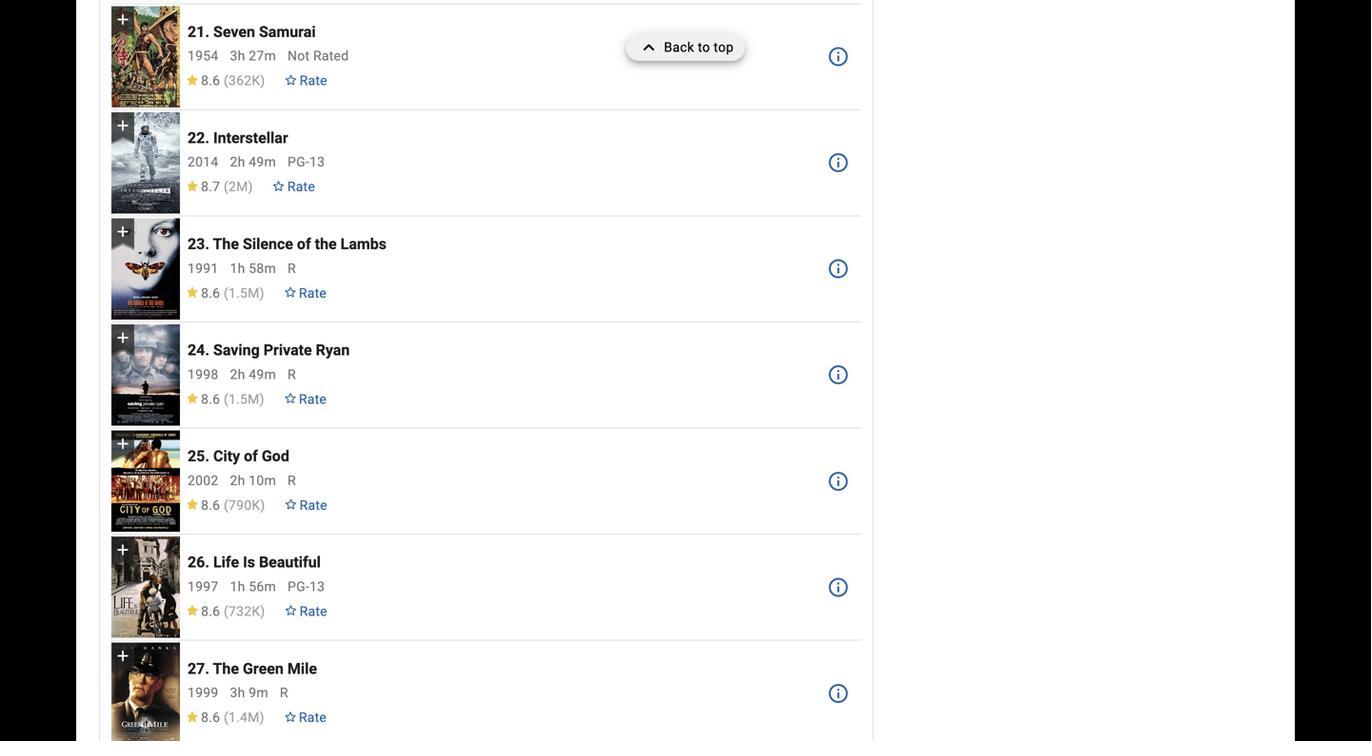 Task type: describe. For each thing, give the bounding box(es) containing it.
1 vertical spatial of
[[244, 448, 258, 466]]

27. the green mile
[[188, 660, 317, 678]]

see more information about saving private ryan image
[[827, 364, 850, 387]]

8.7 ( 2m )
[[201, 179, 253, 195]]

add image for 24. saving private ryan
[[113, 329, 132, 348]]

24.
[[188, 342, 210, 360]]

inhabitants of belo vale boa morte and cidade de congonhas and paige ellens in city of god (2002) image
[[111, 431, 180, 532]]

beautiful
[[259, 554, 321, 572]]

) for of
[[260, 498, 265, 514]]

group for 26. life is beautiful
[[111, 537, 180, 639]]

) right 8.7
[[248, 179, 253, 195]]

back to top button
[[626, 34, 745, 61]]

26. life is beautiful
[[188, 554, 321, 572]]

pg-13 for 26. life is beautiful
[[288, 579, 325, 595]]

star border inline image for saving
[[284, 393, 297, 404]]

star inline image for 26. life is beautiful
[[186, 606, 199, 617]]

2002
[[188, 473, 219, 489]]

star border inline image for god
[[284, 500, 298, 510]]

see more information about seven samurai image
[[827, 45, 850, 68]]

silence
[[243, 235, 293, 253]]

city
[[213, 448, 240, 466]]

star inline image for 27.
[[186, 712, 199, 723]]

2h for saving
[[230, 367, 245, 383]]

( for 22.
[[224, 179, 229, 195]]

star border inline image for the
[[284, 712, 297, 723]]

8.6 for 23.
[[201, 285, 220, 301]]

( for 24.
[[224, 392, 229, 407]]

rate for 27. the green mile
[[299, 710, 327, 726]]

r for ryan
[[288, 367, 296, 383]]

1h for the
[[230, 261, 245, 276]]

rate button for private
[[276, 383, 334, 417]]

21. seven samurai
[[188, 23, 316, 41]]

life
[[213, 554, 239, 572]]

8.6 ( 790k )
[[201, 498, 265, 514]]

god
[[262, 448, 289, 466]]

rate for 23. the silence of the lambs
[[299, 285, 327, 301]]

imdb rating: 8.6 element for 26.
[[186, 604, 265, 620]]

( for 21.
[[224, 73, 229, 89]]

21.
[[188, 23, 210, 41]]

private
[[264, 342, 312, 360]]

ryan
[[316, 342, 350, 360]]

r for god
[[288, 473, 296, 489]]

8.6 for 25.
[[201, 498, 220, 514]]

to
[[698, 40, 710, 55]]

tom hanks, matt damon, tom sizemore, and edward burns in saving private ryan (1998) image
[[111, 325, 180, 426]]

rate button for green
[[276, 701, 334, 736]]

24. saving private ryan link
[[188, 342, 350, 360]]

27m
[[249, 48, 276, 64]]

add image for 25. city of god
[[113, 435, 132, 454]]

saving
[[213, 342, 260, 360]]

the for 27.
[[213, 660, 239, 678]]

13 for 26. life is beautiful
[[309, 579, 325, 595]]

362k
[[229, 73, 260, 89]]

58m
[[249, 261, 276, 276]]

add image for 26.
[[113, 541, 132, 560]]

rate button for silence
[[276, 276, 334, 311]]

see more information about interstellar image
[[827, 152, 850, 174]]

imdb rating: 8.6 element for 21.
[[186, 73, 265, 89]]

790k
[[229, 498, 260, 514]]

rate button for is
[[277, 595, 335, 629]]

23. the silence of the lambs link
[[188, 235, 387, 254]]

26. life is beautiful link
[[188, 554, 321, 572]]

8.6 ( 1.5m ) for saving
[[201, 392, 265, 407]]

star border inline image for seven
[[284, 75, 298, 85]]

1.5m for the
[[229, 285, 260, 301]]

star border inline image for interstellar
[[272, 181, 285, 192]]

3h for seven
[[230, 48, 245, 64]]

imdb rating: 8.6 element for 25.
[[186, 498, 265, 514]]

add image for 22. interstellar
[[113, 116, 132, 135]]

8.6 for 26.
[[201, 604, 220, 620]]

8.6 ( 1.4m )
[[201, 710, 265, 726]]

see more information about the silence of the lambs image
[[827, 258, 850, 281]]

roberto benigni, nicoletta braschi, and giorgio cantarini in life is beautiful (1997) image
[[111, 537, 180, 639]]

3h 27m
[[230, 48, 276, 64]]

top
[[714, 40, 734, 55]]

not
[[288, 48, 310, 64]]

1h 58m
[[230, 261, 276, 276]]

see more information about the green mile image
[[827, 683, 850, 706]]

2014
[[188, 154, 219, 170]]

25.
[[188, 448, 210, 466]]

pg- for 26. life is beautiful
[[288, 579, 309, 595]]

10m
[[249, 473, 276, 489]]

seven
[[213, 23, 255, 41]]

22.
[[188, 129, 210, 147]]

group for 21. seven samurai
[[111, 6, 180, 107]]

8.6 for 27.
[[201, 710, 220, 726]]

r for of
[[288, 261, 296, 276]]

mile
[[287, 660, 317, 678]]



Task type: locate. For each thing, give the bounding box(es) containing it.
add image down matthew mcconaughey in interstellar (2014) image
[[113, 222, 132, 241]]

2h for city
[[230, 473, 245, 489]]

r
[[288, 261, 296, 276], [288, 367, 296, 383], [288, 473, 296, 489], [280, 686, 288, 701]]

( for 23.
[[224, 285, 229, 301]]

r down god
[[288, 473, 296, 489]]

rate button down private
[[276, 383, 334, 417]]

star inline image down 1999 at the left bottom of the page
[[186, 712, 199, 723]]

r right 9m
[[280, 686, 288, 701]]

star border inline image
[[284, 287, 297, 298], [284, 500, 298, 510], [284, 606, 298, 617]]

1.5m down saving
[[229, 392, 260, 407]]

rate button right 56m
[[277, 595, 335, 629]]

6 8.6 from the top
[[201, 710, 220, 726]]

27. the green mile link
[[188, 660, 317, 679]]

1 vertical spatial 2h 49m
[[230, 367, 276, 383]]

1 8.6 from the top
[[201, 73, 220, 89]]

2m
[[229, 179, 248, 195]]

22. interstellar
[[188, 129, 288, 147]]

3 star inline image from the top
[[186, 393, 199, 404]]

rate for 22. interstellar
[[287, 179, 315, 195]]

1 vertical spatial 1h
[[230, 579, 245, 595]]

4 imdb rating: 8.6 element from the top
[[186, 498, 265, 514]]

0 vertical spatial 8.6 ( 1.5m )
[[201, 285, 265, 301]]

rate down ryan on the top left
[[299, 392, 327, 407]]

( for 26.
[[224, 604, 229, 620]]

) down 10m
[[260, 498, 265, 514]]

1h for life
[[230, 579, 245, 595]]

group left 1954
[[111, 6, 180, 107]]

8.6
[[201, 73, 220, 89], [201, 285, 220, 301], [201, 392, 220, 407], [201, 498, 220, 514], [201, 604, 220, 620], [201, 710, 220, 726]]

star inline image
[[186, 75, 199, 85], [186, 712, 199, 723]]

1 3h from the top
[[230, 48, 245, 64]]

24. saving private ryan
[[188, 342, 350, 360]]

0 vertical spatial 3h
[[230, 48, 245, 64]]

26.
[[188, 554, 210, 572]]

8.6 for 21.
[[201, 73, 220, 89]]

1 horizontal spatial of
[[297, 235, 311, 253]]

3h
[[230, 48, 245, 64], [230, 686, 245, 701]]

49m down 24. saving private ryan link
[[249, 367, 276, 383]]

1 vertical spatial add image
[[113, 647, 132, 666]]

27.
[[188, 660, 210, 678]]

2h 49m for saving
[[230, 367, 276, 383]]

1997
[[188, 579, 219, 595]]

2h for interstellar
[[230, 154, 245, 170]]

group for 27. the green mile
[[111, 643, 180, 742]]

the right 27.
[[213, 660, 239, 678]]

8.6 for 24.
[[201, 392, 220, 407]]

samurai
[[259, 23, 316, 41]]

group left 1997
[[111, 537, 180, 639]]

group for 23. the silence of the lambs
[[111, 218, 180, 320]]

interstellar
[[213, 129, 288, 147]]

1h left 56m
[[230, 579, 245, 595]]

1954
[[188, 48, 219, 64]]

add image down tom hanks, matt damon, tom sizemore, and edward burns in saving private ryan (1998) image
[[113, 435, 132, 454]]

3 ( from the top
[[224, 285, 229, 301]]

0 vertical spatial 1h
[[230, 261, 245, 276]]

seven samurai (1954) image
[[111, 6, 180, 107]]

5 group from the top
[[111, 431, 180, 532]]

group for 22. interstellar
[[111, 112, 180, 214]]

8.6 ( 1.5m ) down 1h 58m on the top left of the page
[[201, 285, 265, 301]]

star border inline image for of
[[284, 287, 297, 298]]

rate button right 27m
[[277, 64, 335, 98]]

green
[[243, 660, 284, 678]]

1 add image from the top
[[113, 541, 132, 560]]

8.6 down 1954
[[201, 73, 220, 89]]

2 1.5m from the top
[[229, 392, 260, 407]]

3 add image from the top
[[113, 222, 132, 241]]

star inline image for 24. saving private ryan
[[186, 393, 199, 404]]

2 8.6 from the top
[[201, 285, 220, 301]]

8.6 down 2002
[[201, 498, 220, 514]]

rate button right 2m at the top of page
[[264, 170, 323, 204]]

1 star inline image from the top
[[186, 181, 199, 192]]

1 imdb rating: 8.6 element from the top
[[186, 73, 265, 89]]

not rated
[[288, 48, 349, 64]]

8.6 down 1998
[[201, 392, 220, 407]]

add image left 21.
[[113, 10, 132, 29]]

add image down inhabitants of belo vale boa morte and cidade de congonhas and paige ellens in city of god (2002) image
[[113, 541, 132, 560]]

add image down jodie foster in the silence of the lambs (1991) image
[[113, 329, 132, 348]]

imdb rating: 8.7 element
[[186, 179, 253, 195]]

imdb rating: 8.6 element for 24.
[[186, 392, 265, 407]]

rate for 21. seven samurai
[[300, 73, 327, 89]]

rate button for samurai
[[277, 64, 335, 98]]

the for 23.
[[213, 235, 239, 253]]

4 ( from the top
[[224, 392, 229, 407]]

8.6 ( 1.5m ) down 1998
[[201, 392, 265, 407]]

movie poster image
[[111, 643, 180, 742]]

group left 2014
[[111, 112, 180, 214]]

star inline image down 1998
[[186, 393, 199, 404]]

9m
[[249, 686, 268, 701]]

rate button down mile
[[276, 701, 334, 736]]

rate button right 10m
[[277, 489, 335, 523]]

49m for saving
[[249, 367, 276, 383]]

1 pg-13 from the top
[[288, 154, 325, 170]]

1 star inline image from the top
[[186, 75, 199, 85]]

) for silence
[[260, 285, 265, 301]]

1 vertical spatial 49m
[[249, 367, 276, 383]]

imdb rating: 8.6 element down 1997
[[186, 604, 265, 620]]

2 vertical spatial 2h
[[230, 473, 245, 489]]

1 1.5m from the top
[[229, 285, 260, 301]]

rate up beautiful
[[300, 498, 327, 514]]

) down 24. saving private ryan link
[[260, 392, 265, 407]]

2 2h 49m from the top
[[230, 367, 276, 383]]

of
[[297, 235, 311, 253], [244, 448, 258, 466]]

star border inline image
[[284, 75, 298, 85], [272, 181, 285, 192], [284, 393, 297, 404], [284, 712, 297, 723]]

of inside 'link'
[[297, 235, 311, 253]]

star inline image down 2002
[[186, 500, 199, 510]]

21. seven samurai link
[[188, 23, 316, 41]]

1 vertical spatial 1.5m
[[229, 392, 260, 407]]

8.6 ( 1.5m )
[[201, 285, 265, 301], [201, 392, 265, 407]]

rate button for of
[[277, 489, 335, 523]]

2 3h from the top
[[230, 686, 245, 701]]

0 vertical spatial the
[[213, 235, 239, 253]]

8.6 down 1991
[[201, 285, 220, 301]]

star border inline image for beautiful
[[284, 606, 298, 617]]

1 13 from the top
[[309, 154, 325, 170]]

pg- down interstellar
[[288, 154, 309, 170]]

pg-13 down interstellar
[[288, 154, 325, 170]]

star border inline image right 1.4m
[[284, 712, 297, 723]]

22. interstellar link
[[188, 129, 288, 147]]

1 vertical spatial the
[[213, 660, 239, 678]]

star inline image for 25. city of god
[[186, 500, 199, 510]]

r for mile
[[280, 686, 288, 701]]

4 group from the top
[[111, 325, 180, 426]]

6 ( from the top
[[224, 604, 229, 620]]

) for samurai
[[260, 73, 265, 89]]

4 star inline image from the top
[[186, 500, 199, 510]]

8.7
[[201, 179, 220, 195]]

2 pg- from the top
[[288, 579, 309, 595]]

imdb rating: 8.6 element for 27.
[[186, 710, 265, 726]]

rate down the
[[299, 285, 327, 301]]

3h down seven
[[230, 48, 245, 64]]

5 star inline image from the top
[[186, 606, 199, 617]]

) for is
[[260, 604, 265, 620]]

2 pg-13 from the top
[[288, 579, 325, 595]]

2 8.6 ( 1.5m ) from the top
[[201, 392, 265, 407]]

group
[[111, 6, 180, 107], [111, 112, 180, 214], [111, 218, 180, 320], [111, 325, 180, 426], [111, 431, 180, 532], [111, 537, 180, 639], [111, 643, 180, 742]]

rate up 23. the silence of the lambs
[[287, 179, 315, 195]]

2 2h from the top
[[230, 367, 245, 383]]

rated
[[313, 48, 349, 64]]

r down the 23. the silence of the lambs 'link'
[[288, 261, 296, 276]]

group for 25. city of god
[[111, 431, 180, 532]]

13 up the
[[309, 154, 325, 170]]

2 vertical spatial star border inline image
[[284, 606, 298, 617]]

imdb rating: 8.6 element down 1998
[[186, 392, 265, 407]]

imdb rating: 8.6 element down 1999 at the left bottom of the page
[[186, 710, 265, 726]]

8.6 ( 362k )
[[201, 73, 265, 89]]

jodie foster in the silence of the lambs (1991) image
[[111, 218, 180, 320]]

1 vertical spatial 3h
[[230, 686, 245, 701]]

2h down 25. city of god link
[[230, 473, 245, 489]]

rate for 26. life is beautiful
[[300, 604, 327, 620]]

2 49m from the top
[[249, 367, 276, 383]]

star border inline image right 732k
[[284, 606, 298, 617]]

6 group from the top
[[111, 537, 180, 639]]

49m
[[249, 154, 276, 170], [249, 367, 276, 383]]

is
[[243, 554, 255, 572]]

0 vertical spatial pg-13
[[288, 154, 325, 170]]

1 vertical spatial 13
[[309, 579, 325, 595]]

5 imdb rating: 8.6 element from the top
[[186, 604, 265, 620]]

5 ( from the top
[[224, 498, 229, 514]]

pg- for 22. interstellar
[[288, 154, 309, 170]]

imdb rating: 8.6 element down 1991
[[186, 285, 265, 301]]

pg-13
[[288, 154, 325, 170], [288, 579, 325, 595]]

13 for 22. interstellar
[[309, 154, 325, 170]]

5 8.6 from the top
[[201, 604, 220, 620]]

2 add image from the top
[[113, 647, 132, 666]]

group left 2002
[[111, 431, 180, 532]]

1 2h from the top
[[230, 154, 245, 170]]

8.6 ( 732k )
[[201, 604, 265, 620]]

of left the
[[297, 235, 311, 253]]

matthew mcconaughey in interstellar (2014) image
[[111, 112, 180, 214]]

star inline image down 1954
[[186, 75, 199, 85]]

0 vertical spatial 2h
[[230, 154, 245, 170]]

23. the silence of the lambs
[[188, 235, 387, 253]]

1 49m from the top
[[249, 154, 276, 170]]

0 vertical spatial add image
[[113, 541, 132, 560]]

add image down seven samurai (1954) image
[[113, 116, 132, 135]]

back
[[664, 40, 694, 55]]

star border inline image right 2m at the top of page
[[272, 181, 285, 192]]

3h left 9m
[[230, 686, 245, 701]]

49m down interstellar
[[249, 154, 276, 170]]

back to top
[[664, 40, 734, 55]]

star inline image down 1991
[[186, 287, 199, 298]]

add image
[[113, 10, 132, 29], [113, 116, 132, 135], [113, 222, 132, 241], [113, 329, 132, 348], [113, 435, 132, 454]]

3 8.6 from the top
[[201, 392, 220, 407]]

1 add image from the top
[[113, 10, 132, 29]]

imdb rating: 8.6 element for 23.
[[186, 285, 265, 301]]

8.6 ( 1.5m ) for the
[[201, 285, 265, 301]]

add image for 21. seven samurai
[[113, 10, 132, 29]]

see more information about city of god image
[[827, 470, 850, 493]]

pg-13 down beautiful
[[288, 579, 325, 595]]

expand less image
[[638, 34, 664, 61]]

rate for 25. city of god
[[300, 498, 327, 514]]

6 imdb rating: 8.6 element from the top
[[186, 710, 265, 726]]

)
[[260, 73, 265, 89], [248, 179, 253, 195], [260, 285, 265, 301], [260, 392, 265, 407], [260, 498, 265, 514], [260, 604, 265, 620], [260, 710, 265, 726]]

0 vertical spatial star inline image
[[186, 75, 199, 85]]

) down 58m
[[260, 285, 265, 301]]

2 group from the top
[[111, 112, 180, 214]]

rate for 24. saving private ryan
[[299, 392, 327, 407]]

1.5m down 1h 58m on the top left of the page
[[229, 285, 260, 301]]

3h 9m
[[230, 686, 268, 701]]

) down 9m
[[260, 710, 265, 726]]

1.5m for saving
[[229, 392, 260, 407]]

star inline image for 21.
[[186, 75, 199, 85]]

the inside 'link'
[[213, 235, 239, 253]]

the right 23.
[[213, 235, 239, 253]]

2h 49m down interstellar
[[230, 154, 276, 170]]

1 group from the top
[[111, 6, 180, 107]]

0 vertical spatial 13
[[309, 154, 325, 170]]

56m
[[249, 579, 276, 595]]

3 imdb rating: 8.6 element from the top
[[186, 392, 265, 407]]

pg- down beautiful
[[288, 579, 309, 595]]

of right city
[[244, 448, 258, 466]]

0 vertical spatial 1.5m
[[229, 285, 260, 301]]

3 group from the top
[[111, 218, 180, 320]]

add image down roberto benigni, nicoletta braschi, and giorgio cantarini in life is beautiful (1997) image
[[113, 647, 132, 666]]

49m for interstellar
[[249, 154, 276, 170]]

2h
[[230, 154, 245, 170], [230, 367, 245, 383], [230, 473, 245, 489]]

pg-13 for 22. interstellar
[[288, 154, 325, 170]]

see more information about life is beautiful image
[[827, 576, 850, 599]]

23.
[[188, 235, 210, 253]]

1999
[[188, 686, 219, 701]]

) for private
[[260, 392, 265, 407]]

1 vertical spatial star inline image
[[186, 712, 199, 723]]

star inline image left 8.7
[[186, 181, 199, 192]]

0 horizontal spatial of
[[244, 448, 258, 466]]

1 the from the top
[[213, 235, 239, 253]]

5 add image from the top
[[113, 435, 132, 454]]

star inline image
[[186, 181, 199, 192], [186, 287, 199, 298], [186, 393, 199, 404], [186, 500, 199, 510], [186, 606, 199, 617]]

0 vertical spatial star border inline image
[[284, 287, 297, 298]]

( for 25.
[[224, 498, 229, 514]]

rate button
[[277, 64, 335, 98], [264, 170, 323, 204], [276, 276, 334, 311], [276, 383, 334, 417], [277, 489, 335, 523], [277, 595, 335, 629], [276, 701, 334, 736]]

pg-
[[288, 154, 309, 170], [288, 579, 309, 595]]

rate down not rated
[[300, 73, 327, 89]]

2h 10m
[[230, 473, 276, 489]]

2 imdb rating: 8.6 element from the top
[[186, 285, 265, 301]]

2 1h from the top
[[230, 579, 245, 595]]

the
[[315, 235, 337, 253]]

( for 27.
[[224, 710, 229, 726]]

2h down saving
[[230, 367, 245, 383]]

the
[[213, 235, 239, 253], [213, 660, 239, 678]]

add image
[[113, 541, 132, 560], [113, 647, 132, 666]]

2 star inline image from the top
[[186, 712, 199, 723]]

1h left 58m
[[230, 261, 245, 276]]

rate
[[300, 73, 327, 89], [287, 179, 315, 195], [299, 285, 327, 301], [299, 392, 327, 407], [300, 498, 327, 514], [300, 604, 327, 620], [299, 710, 327, 726]]

3 2h from the top
[[230, 473, 245, 489]]

lambs
[[341, 235, 387, 253]]

2h 49m for interstellar
[[230, 154, 276, 170]]

1 vertical spatial 2h
[[230, 367, 245, 383]]

1 vertical spatial pg-
[[288, 579, 309, 595]]

1 1h from the top
[[230, 261, 245, 276]]

) down 56m
[[260, 604, 265, 620]]

2 add image from the top
[[113, 116, 132, 135]]

1 vertical spatial 8.6 ( 1.5m )
[[201, 392, 265, 407]]

1991
[[188, 261, 219, 276]]

2h 49m down 24. saving private ryan link
[[230, 367, 276, 383]]

13
[[309, 154, 325, 170], [309, 579, 325, 595]]

1 pg- from the top
[[288, 154, 309, 170]]

) for green
[[260, 710, 265, 726]]

2 ( from the top
[[224, 179, 229, 195]]

star border inline image down the not
[[284, 75, 298, 85]]

star inline image inside imdb rating: 8.7 element
[[186, 181, 199, 192]]

1 ( from the top
[[224, 73, 229, 89]]

group for 24. saving private ryan
[[111, 325, 180, 426]]

1998
[[188, 367, 219, 383]]

25. city of god link
[[188, 448, 289, 466]]

8.6 down 1997
[[201, 604, 220, 620]]

star inline image down 1997
[[186, 606, 199, 617]]

2 the from the top
[[213, 660, 239, 678]]

star border inline image right 790k
[[284, 500, 298, 510]]

1.4m
[[229, 710, 260, 726]]

0 vertical spatial 2h 49m
[[230, 154, 276, 170]]

add image for 23. the silence of the lambs
[[113, 222, 132, 241]]

group left 1999 at the left bottom of the page
[[111, 643, 180, 742]]

imdb rating: 8.6 element down 1954
[[186, 73, 265, 89]]

4 add image from the top
[[113, 329, 132, 348]]

r down private
[[288, 367, 296, 383]]

0 vertical spatial pg-
[[288, 154, 309, 170]]

imdb rating: 8.6 element
[[186, 73, 265, 89], [186, 285, 265, 301], [186, 392, 265, 407], [186, 498, 265, 514], [186, 604, 265, 620], [186, 710, 265, 726]]

) down 27m
[[260, 73, 265, 89]]

(
[[224, 73, 229, 89], [224, 179, 229, 195], [224, 285, 229, 301], [224, 392, 229, 407], [224, 498, 229, 514], [224, 604, 229, 620], [224, 710, 229, 726]]

0 vertical spatial of
[[297, 235, 311, 253]]

star border inline image down private
[[284, 393, 297, 404]]

star inline image for 22. interstellar
[[186, 181, 199, 192]]

1 vertical spatial pg-13
[[288, 579, 325, 595]]

1.5m
[[229, 285, 260, 301], [229, 392, 260, 407]]

rate button down the 23. the silence of the lambs 'link'
[[276, 276, 334, 311]]

group left 1998
[[111, 325, 180, 426]]

2h down 22. interstellar link
[[230, 154, 245, 170]]

1 8.6 ( 1.5m ) from the top
[[201, 285, 265, 301]]

0 vertical spatial 49m
[[249, 154, 276, 170]]

2 star inline image from the top
[[186, 287, 199, 298]]

13 down beautiful
[[309, 579, 325, 595]]

25. city of god
[[188, 448, 289, 466]]

1h 56m
[[230, 579, 276, 595]]

star border inline image down the 23. the silence of the lambs 'link'
[[284, 287, 297, 298]]

7 group from the top
[[111, 643, 180, 742]]

group left 1991
[[111, 218, 180, 320]]

2h 49m
[[230, 154, 276, 170], [230, 367, 276, 383]]

imdb rating: 8.6 element down 2002
[[186, 498, 265, 514]]

8.6 down 1999 at the left bottom of the page
[[201, 710, 220, 726]]

add image for 27.
[[113, 647, 132, 666]]

4 8.6 from the top
[[201, 498, 220, 514]]

7 ( from the top
[[224, 710, 229, 726]]

rate down beautiful
[[300, 604, 327, 620]]

1 vertical spatial star border inline image
[[284, 500, 298, 510]]

2 13 from the top
[[309, 579, 325, 595]]

3h for the
[[230, 686, 245, 701]]

1h
[[230, 261, 245, 276], [230, 579, 245, 595]]

1 2h 49m from the top
[[230, 154, 276, 170]]

star inline image for 23. the silence of the lambs
[[186, 287, 199, 298]]

732k
[[229, 604, 260, 620]]

rate down mile
[[299, 710, 327, 726]]



Task type: vqa. For each thing, say whether or not it's contained in the screenshot.
The associated with 27.
yes



